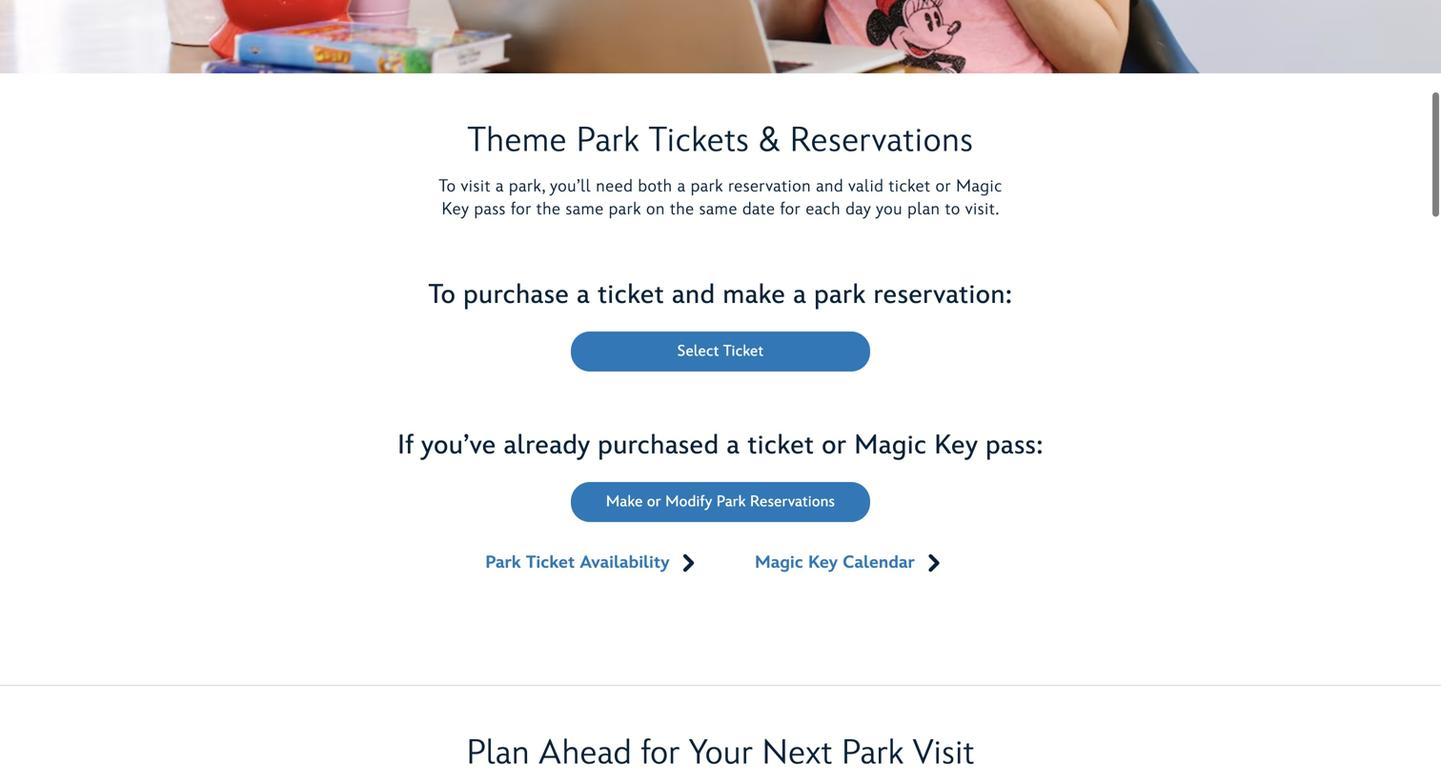 Task type: locate. For each thing, give the bounding box(es) containing it.
to visit a park, you'll need both a park reservation and valid ticket or magic key pass for the same park on the same date for each day you plan to visit.
[[439, 176, 1003, 220]]

1 vertical spatial reservations
[[751, 493, 835, 512]]

for left your
[[641, 733, 680, 775]]

1 horizontal spatial or
[[822, 430, 847, 462]]

same left date
[[700, 199, 738, 220]]

0 horizontal spatial ticket
[[526, 553, 575, 574]]

availability
[[580, 553, 670, 574]]

magic key calendar link
[[730, 551, 969, 581]]

1 horizontal spatial ticket
[[748, 430, 815, 462]]

1 vertical spatial ticket
[[598, 279, 665, 311]]

make or modify park reservations link
[[571, 483, 871, 523]]

2 horizontal spatial park
[[815, 279, 866, 311]]

the down park,
[[537, 199, 561, 220]]

0 horizontal spatial magic
[[755, 553, 804, 574]]

0 vertical spatial ticket
[[724, 342, 764, 361]]

reservations up valid
[[790, 120, 974, 162]]

if you've already purchased a ticket or magic key pass:
[[398, 430, 1044, 462]]

select ticket link
[[571, 332, 871, 372]]

or inside to visit a park, you'll need both a park reservation and valid ticket or magic key pass for the same park on the same date for each day you plan to visit.
[[936, 176, 952, 197]]

1 vertical spatial magic
[[855, 430, 927, 462]]

2 horizontal spatial key
[[935, 430, 979, 462]]

each
[[806, 199, 841, 220]]

to inside to visit a park, you'll need both a park reservation and valid ticket or magic key pass for the same park on the same date for each day you plan to visit.
[[439, 176, 456, 197]]

0 horizontal spatial the
[[537, 199, 561, 220]]

park down tickets
[[691, 176, 724, 197]]

already
[[504, 430, 591, 462]]

ticket down on on the top left of page
[[598, 279, 665, 311]]

0 vertical spatial or
[[936, 176, 952, 197]]

ticket
[[724, 342, 764, 361], [526, 553, 575, 574]]

1 vertical spatial park
[[609, 199, 642, 220]]

0 horizontal spatial for
[[511, 199, 532, 220]]

for
[[511, 199, 532, 220], [780, 199, 801, 220], [641, 733, 680, 775]]

1 vertical spatial ticket
[[526, 553, 575, 574]]

1 horizontal spatial ticket
[[724, 342, 764, 361]]

0 horizontal spatial ticket
[[598, 279, 665, 311]]

key down visit
[[442, 199, 470, 220]]

1 horizontal spatial the
[[670, 199, 695, 220]]

or
[[936, 176, 952, 197], [822, 430, 847, 462], [647, 493, 661, 512]]

key
[[442, 199, 470, 220], [935, 430, 979, 462], [809, 553, 838, 574]]

key left calendar
[[809, 553, 838, 574]]

you
[[877, 199, 903, 220]]

ticket left availability
[[526, 553, 575, 574]]

0 vertical spatial ticket
[[889, 176, 931, 197]]

park down need
[[609, 199, 642, 220]]

a
[[496, 176, 504, 197], [678, 176, 686, 197], [577, 279, 590, 311], [794, 279, 807, 311], [727, 430, 740, 462]]

2 vertical spatial key
[[809, 553, 838, 574]]

next
[[762, 733, 833, 775]]

ticket inside to visit a park, you'll need both a park reservation and valid ticket or magic key pass for the same park on the same date for each day you plan to visit.
[[889, 176, 931, 197]]

date
[[743, 199, 776, 220]]

to left purchase
[[429, 279, 456, 311]]

1 the from the left
[[537, 199, 561, 220]]

1 same from the left
[[566, 199, 604, 220]]

0 vertical spatial and
[[817, 176, 844, 197]]

same down you'll
[[566, 199, 604, 220]]

1 vertical spatial and
[[672, 279, 716, 311]]

a right visit
[[496, 176, 504, 197]]

0 vertical spatial key
[[442, 199, 470, 220]]

and
[[817, 176, 844, 197], [672, 279, 716, 311]]

2 horizontal spatial for
[[780, 199, 801, 220]]

1 horizontal spatial same
[[700, 199, 738, 220]]

a up make or modify park reservations
[[727, 430, 740, 462]]

2 horizontal spatial magic
[[957, 176, 1003, 197]]

2 vertical spatial magic
[[755, 553, 804, 574]]

reservation
[[729, 176, 812, 197]]

magic inside to visit a park, you'll need both a park reservation and valid ticket or magic key pass for the same park on the same date for each day you plan to visit.
[[957, 176, 1003, 197]]

make or modify park reservations
[[606, 493, 835, 512]]

ticket
[[889, 176, 931, 197], [598, 279, 665, 311], [748, 430, 815, 462]]

both
[[638, 176, 673, 197]]

and inside to visit a park, you'll need both a park reservation and valid ticket or magic key pass for the same park on the same date for each day you plan to visit.
[[817, 176, 844, 197]]

0 vertical spatial magic
[[957, 176, 1003, 197]]

0 horizontal spatial key
[[442, 199, 470, 220]]

2 horizontal spatial ticket
[[889, 176, 931, 197]]

and up each
[[817, 176, 844, 197]]

park ticket availability link
[[473, 551, 711, 581]]

park
[[577, 120, 640, 162], [717, 493, 746, 512], [486, 553, 521, 574], [842, 733, 904, 775]]

for down reservation
[[780, 199, 801, 220]]

0 vertical spatial reservations
[[790, 120, 974, 162]]

plan
[[467, 733, 530, 775]]

a right both
[[678, 176, 686, 197]]

theme
[[468, 120, 567, 162]]

to
[[439, 176, 456, 197], [429, 279, 456, 311]]

key left pass:
[[935, 430, 979, 462]]

make
[[606, 493, 643, 512]]

1 horizontal spatial park
[[691, 176, 724, 197]]

reservations
[[790, 120, 974, 162], [751, 493, 835, 512]]

to left visit
[[439, 176, 456, 197]]

1 horizontal spatial and
[[817, 176, 844, 197]]

&
[[759, 120, 781, 162]]

1 horizontal spatial key
[[809, 553, 838, 574]]

2 vertical spatial or
[[647, 493, 661, 512]]

ticket inside "link"
[[724, 342, 764, 361]]

to purchase a ticket and make a park reservation:
[[429, 279, 1013, 311]]

park right make at the top right of the page
[[815, 279, 866, 311]]

the
[[537, 199, 561, 220], [670, 199, 695, 220]]

2 vertical spatial ticket
[[748, 430, 815, 462]]

0 horizontal spatial same
[[566, 199, 604, 220]]

plan ahead for your next park visit
[[467, 733, 975, 775]]

ticket up make or modify park reservations
[[748, 430, 815, 462]]

ticket right select
[[724, 342, 764, 361]]

for down park,
[[511, 199, 532, 220]]

on
[[647, 199, 665, 220]]

same
[[566, 199, 604, 220], [700, 199, 738, 220]]

2 horizontal spatial or
[[936, 176, 952, 197]]

reservations for make or modify park reservations
[[751, 493, 835, 512]]

0 vertical spatial to
[[439, 176, 456, 197]]

1 vertical spatial to
[[429, 279, 456, 311]]

day
[[846, 199, 872, 220]]

key inside to visit a park, you'll need both a park reservation and valid ticket or magic key pass for the same park on the same date for each day you plan to visit.
[[442, 199, 470, 220]]

calendar
[[843, 553, 915, 574]]

0 horizontal spatial or
[[647, 493, 661, 512]]

magic
[[957, 176, 1003, 197], [855, 430, 927, 462], [755, 553, 804, 574]]

reservations up magic key calendar
[[751, 493, 835, 512]]

park
[[691, 176, 724, 197], [609, 199, 642, 220], [815, 279, 866, 311]]

the right on on the top left of page
[[670, 199, 695, 220]]

ticket up plan
[[889, 176, 931, 197]]

your
[[689, 733, 753, 775]]

and up select
[[672, 279, 716, 311]]

0 vertical spatial park
[[691, 176, 724, 197]]

theme park tickets & reservations
[[468, 120, 974, 162]]

need
[[596, 176, 634, 197]]



Task type: vqa. For each thing, say whether or not it's contained in the screenshot.
8:00 in Park Hours 8:00 AM to 10:00 PM
no



Task type: describe. For each thing, give the bounding box(es) containing it.
to for to purchase a ticket and make a park reservation:
[[429, 279, 456, 311]]

0 horizontal spatial park
[[609, 199, 642, 220]]

magic key calendar
[[755, 553, 915, 574]]

visit
[[913, 733, 975, 775]]

ticket for park
[[526, 553, 575, 574]]

visit.
[[966, 199, 1000, 220]]

make
[[723, 279, 786, 311]]

park,
[[509, 176, 546, 197]]

visit
[[461, 176, 491, 197]]

to for to visit a park, you'll need both a park reservation and valid ticket or magic key pass for the same park on the same date for each day you plan to visit.
[[439, 176, 456, 197]]

ahead
[[539, 733, 632, 775]]

2 the from the left
[[670, 199, 695, 220]]

you'll
[[551, 176, 591, 197]]

2 same from the left
[[700, 199, 738, 220]]

tickets
[[649, 120, 750, 162]]

1 horizontal spatial magic
[[855, 430, 927, 462]]

0 horizontal spatial and
[[672, 279, 716, 311]]

purchased
[[598, 430, 719, 462]]

2 vertical spatial park
[[815, 279, 866, 311]]

pass
[[474, 199, 506, 220]]

valid
[[849, 176, 884, 197]]

select
[[678, 342, 719, 361]]

select ticket
[[678, 342, 764, 361]]

ticket for select
[[724, 342, 764, 361]]

or inside make or modify park reservations link
[[647, 493, 661, 512]]

you've
[[422, 430, 496, 462]]

to
[[946, 199, 961, 220]]

reservations for theme park tickets & reservations
[[790, 120, 974, 162]]

plan
[[908, 199, 941, 220]]

a couple looks at a laptop while sipping coffee image
[[0, 0, 1442, 73]]

modify
[[666, 493, 713, 512]]

a right make at the top right of the page
[[794, 279, 807, 311]]

1 vertical spatial or
[[822, 430, 847, 462]]

purchase
[[464, 279, 569, 311]]

1 vertical spatial key
[[935, 430, 979, 462]]

reservation:
[[874, 279, 1013, 311]]

pass:
[[986, 430, 1044, 462]]

1 horizontal spatial for
[[641, 733, 680, 775]]

a right purchase
[[577, 279, 590, 311]]

park ticket availability
[[486, 553, 670, 574]]

if
[[398, 430, 414, 462]]



